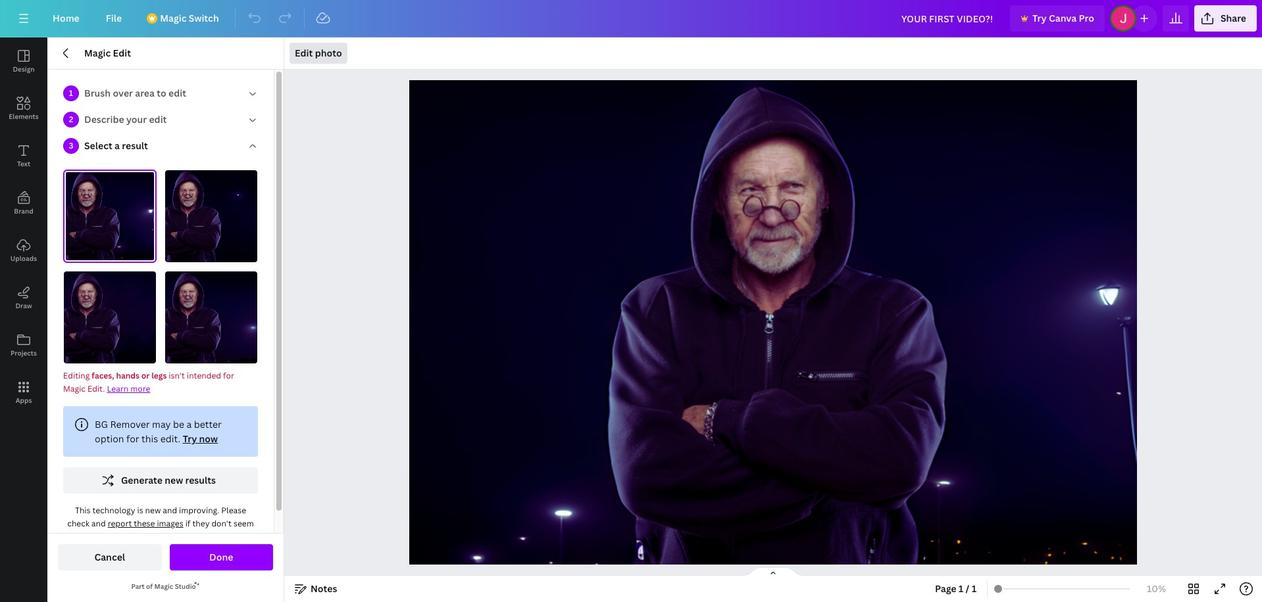 Task type: describe. For each thing, give the bounding box(es) containing it.
may
[[152, 419, 171, 431]]

side panel tab list
[[0, 38, 47, 417]]

text button
[[0, 132, 47, 180]]

improving.
[[179, 506, 219, 517]]

0 vertical spatial edit
[[169, 87, 186, 99]]

try now button
[[183, 433, 218, 446]]

edit photo button
[[290, 43, 347, 64]]

Design title text field
[[891, 5, 1005, 32]]

report these images link
[[108, 519, 183, 530]]

brand button
[[0, 180, 47, 227]]

check
[[67, 519, 89, 530]]

to
[[157, 87, 166, 99]]

magic edit
[[84, 47, 131, 59]]

editing faces, hands or legs
[[63, 371, 167, 382]]

learn more link
[[107, 384, 150, 395]]

new inside button
[[165, 475, 183, 487]]

remover
[[110, 419, 150, 431]]

1 edit from the left
[[113, 47, 131, 59]]

add
[[751, 525, 769, 538]]

1 vertical spatial edit
[[149, 113, 167, 126]]

isn't intended for magic edit.
[[63, 371, 234, 395]]

10% button
[[1136, 579, 1178, 600]]

for inside bg remover may be a better option for this edit.
[[126, 433, 139, 446]]

is
[[137, 506, 143, 517]]

images
[[157, 519, 183, 530]]

0 horizontal spatial a
[[115, 140, 120, 152]]

1 horizontal spatial and
[[163, 506, 177, 517]]

results
[[185, 475, 216, 487]]

notes
[[311, 583, 337, 596]]

text
[[17, 159, 30, 169]]

select
[[84, 140, 112, 152]]

pro
[[1079, 12, 1095, 24]]

draw
[[15, 301, 32, 311]]

file
[[106, 12, 122, 24]]

don't
[[212, 519, 232, 530]]

+
[[744, 525, 749, 538]]

these
[[134, 519, 155, 530]]

0 horizontal spatial and
[[91, 519, 106, 530]]

edit.
[[88, 384, 105, 395]]

cancel
[[94, 552, 125, 564]]

share button
[[1195, 5, 1257, 32]]

result
[[122, 140, 148, 152]]

now
[[199, 433, 218, 446]]

right.
[[151, 532, 171, 543]]

home link
[[42, 5, 90, 32]]

magic switch
[[160, 12, 219, 24]]

brand
[[14, 207, 33, 216]]

projects
[[11, 349, 37, 358]]

+ add page button
[[416, 519, 1121, 545]]

describe
[[84, 113, 124, 126]]

if
[[185, 519, 191, 530]]

magic for magic studio
[[154, 583, 173, 592]]

brush over area to edit
[[84, 87, 186, 99]]

magic switch button
[[138, 5, 230, 32]]

switch
[[189, 12, 219, 24]]

page
[[772, 525, 793, 538]]

part of
[[131, 583, 154, 592]]

generate
[[121, 475, 163, 487]]

main menu bar
[[0, 0, 1263, 38]]

intended
[[187, 371, 221, 382]]

bg remover may be a better option for this edit.
[[95, 419, 222, 446]]

seem
[[234, 519, 254, 530]]

edit.
[[160, 433, 181, 446]]

magic for magic edit
[[84, 47, 111, 59]]

they
[[192, 519, 210, 530]]

be
[[173, 419, 184, 431]]



Task type: vqa. For each thing, say whether or not it's contained in the screenshot.
hands on the bottom left of page
yes



Task type: locate. For each thing, give the bounding box(es) containing it.
learn
[[107, 384, 129, 395]]

1 vertical spatial for
[[126, 433, 139, 446]]

file button
[[95, 5, 132, 32]]

this technology is new and improving. please check and
[[67, 506, 246, 530]]

this
[[75, 506, 91, 517]]

edit left photo
[[295, 47, 313, 59]]

generate new results
[[121, 475, 216, 487]]

1 right "/"
[[972, 583, 977, 596]]

magic
[[160, 12, 187, 24], [84, 47, 111, 59], [63, 384, 86, 395], [154, 583, 173, 592]]

a right be
[[187, 419, 192, 431]]

generate new results button
[[63, 468, 258, 494]]

over
[[113, 87, 133, 99]]

please
[[221, 506, 246, 517]]

page
[[935, 583, 957, 596]]

magic for magic switch
[[160, 12, 187, 24]]

try inside button
[[1033, 12, 1047, 24]]

/
[[966, 583, 970, 596]]

try canva pro
[[1033, 12, 1095, 24]]

edit
[[169, 87, 186, 99], [149, 113, 167, 126]]

magic right of
[[154, 583, 173, 592]]

notes button
[[290, 579, 343, 600]]

1
[[69, 88, 73, 99], [959, 583, 964, 596], [972, 583, 977, 596]]

report these images
[[108, 519, 183, 530]]

1 horizontal spatial edit
[[169, 87, 186, 99]]

1 vertical spatial a
[[187, 419, 192, 431]]

page 1 / 1
[[935, 583, 977, 596]]

0 horizontal spatial edit
[[149, 113, 167, 126]]

1 horizontal spatial new
[[165, 475, 183, 487]]

try for try now
[[183, 433, 197, 446]]

10%
[[1147, 583, 1167, 596]]

elements button
[[0, 85, 47, 132]]

learn more
[[107, 384, 150, 395]]

0 vertical spatial and
[[163, 506, 177, 517]]

2
[[69, 114, 73, 125]]

hands
[[116, 371, 140, 382]]

part
[[131, 583, 145, 592]]

0 vertical spatial for
[[223, 371, 234, 382]]

uploads
[[10, 254, 37, 263]]

edit right "your"
[[149, 113, 167, 126]]

bg
[[95, 419, 108, 431]]

0 horizontal spatial for
[[126, 433, 139, 446]]

and
[[163, 506, 177, 517], [91, 519, 106, 530]]

share
[[1221, 12, 1247, 24]]

report
[[108, 519, 132, 530]]

done button
[[170, 545, 273, 571]]

1 vertical spatial new
[[145, 506, 161, 517]]

0 horizontal spatial new
[[145, 506, 161, 517]]

edit inside dropdown button
[[295, 47, 313, 59]]

magic down editing
[[63, 384, 86, 395]]

your
[[126, 113, 147, 126]]

legs
[[152, 371, 167, 382]]

0 vertical spatial new
[[165, 475, 183, 487]]

1 horizontal spatial for
[[223, 371, 234, 382]]

describe your edit
[[84, 113, 167, 126]]

more
[[130, 384, 150, 395]]

studio
[[175, 583, 196, 592]]

try for try canva pro
[[1033, 12, 1047, 24]]

magic inside button
[[160, 12, 187, 24]]

this
[[142, 433, 158, 446]]

edit right to
[[169, 87, 186, 99]]

new
[[165, 475, 183, 487], [145, 506, 161, 517]]

and up images
[[163, 506, 177, 517]]

magic left "switch"
[[160, 12, 187, 24]]

+ add page
[[744, 525, 793, 538]]

edit down file dropdown button
[[113, 47, 131, 59]]

0 vertical spatial try
[[1033, 12, 1047, 24]]

1 horizontal spatial edit
[[295, 47, 313, 59]]

2 edit from the left
[[295, 47, 313, 59]]

new right 'is'
[[145, 506, 161, 517]]

projects button
[[0, 322, 47, 369]]

draw button
[[0, 275, 47, 322]]

0 vertical spatial a
[[115, 140, 120, 152]]

1 vertical spatial try
[[183, 433, 197, 446]]

and down technology
[[91, 519, 106, 530]]

option
[[95, 433, 124, 446]]

a left result
[[115, 140, 120, 152]]

cancel button
[[58, 545, 162, 571]]

a inside bg remover may be a better option for this edit.
[[187, 419, 192, 431]]

for inside isn't intended for magic edit.
[[223, 371, 234, 382]]

1 horizontal spatial a
[[187, 419, 192, 431]]

magic inside isn't intended for magic edit.
[[63, 384, 86, 395]]

apps button
[[0, 369, 47, 417]]

1 left "/"
[[959, 583, 964, 596]]

magic studio
[[154, 583, 196, 592]]

edit photo
[[295, 47, 342, 59]]

3
[[69, 140, 73, 151]]

canva
[[1049, 12, 1077, 24]]

0 horizontal spatial try
[[183, 433, 197, 446]]

apps
[[16, 396, 32, 406]]

select a result
[[84, 140, 148, 152]]

1 horizontal spatial 1
[[959, 583, 964, 596]]

try left canva
[[1033, 12, 1047, 24]]

0 horizontal spatial 1
[[69, 88, 73, 99]]

of
[[146, 583, 153, 592]]

elements
[[9, 112, 39, 121]]

try
[[1033, 12, 1047, 24], [183, 433, 197, 446]]

new left results
[[165, 475, 183, 487]]

for right the intended
[[223, 371, 234, 382]]

try down be
[[183, 433, 197, 446]]

better
[[194, 419, 222, 431]]

done
[[209, 552, 233, 564]]

if they don't seem right.
[[151, 519, 254, 543]]

2 horizontal spatial 1
[[972, 583, 977, 596]]

try now
[[183, 433, 218, 446]]

home
[[53, 12, 79, 24]]

magic down file dropdown button
[[84, 47, 111, 59]]

for down remover
[[126, 433, 139, 446]]

faces,
[[92, 371, 114, 382]]

technology
[[92, 506, 135, 517]]

or
[[141, 371, 150, 382]]

design
[[13, 65, 35, 74]]

0 horizontal spatial edit
[[113, 47, 131, 59]]

1 up 2
[[69, 88, 73, 99]]

area
[[135, 87, 155, 99]]

isn't
[[169, 371, 185, 382]]

photo
[[315, 47, 342, 59]]

new inside this technology is new and improving. please check and
[[145, 506, 161, 517]]

editing
[[63, 371, 90, 382]]

1 horizontal spatial try
[[1033, 12, 1047, 24]]

uploads button
[[0, 227, 47, 275]]

design button
[[0, 38, 47, 85]]

show pages image
[[742, 567, 805, 578]]

1 vertical spatial and
[[91, 519, 106, 530]]



